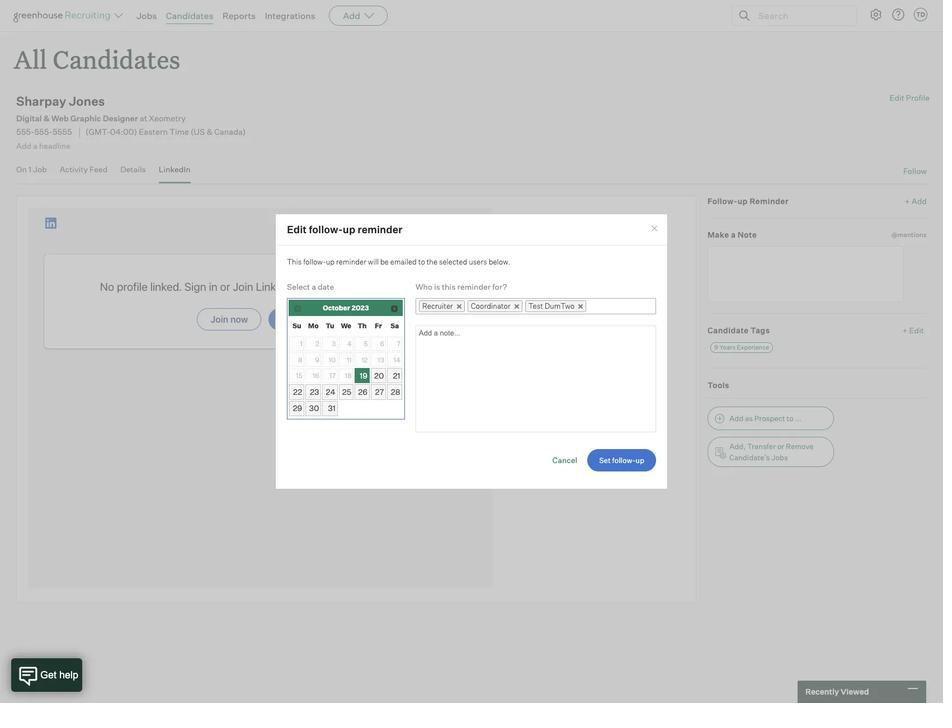 Task type: locate. For each thing, give the bounding box(es) containing it.
on
[[16, 165, 27, 174]]

10
[[329, 356, 336, 364]]

test
[[529, 302, 544, 311]]

Add a note... text field
[[416, 326, 657, 433]]

2 vertical spatial up
[[326, 257, 335, 266]]

add button
[[329, 6, 388, 26]]

add
[[343, 10, 361, 21], [16, 141, 31, 150], [912, 196, 928, 206], [730, 414, 744, 423]]

follow-up reminder
[[708, 196, 789, 206]]

2 vertical spatial edit
[[910, 326, 925, 335]]

a for select
[[312, 282, 316, 292]]

below.
[[489, 257, 511, 266]]

experience
[[737, 344, 770, 352]]

a down 555-555-5555
[[33, 141, 37, 150]]

to left '...'
[[787, 414, 794, 423]]

candidates right jobs link
[[166, 10, 214, 21]]

jobs down "or"
[[772, 453, 789, 462]]

None text field
[[708, 246, 904, 302], [587, 299, 601, 313], [708, 246, 904, 302], [587, 299, 601, 313]]

activity
[[60, 165, 88, 174]]

1 vertical spatial up
[[343, 223, 356, 236]]

add inside 'add' popup button
[[343, 10, 361, 21]]

5555
[[53, 127, 72, 137]]

0 horizontal spatial &
[[44, 114, 50, 124]]

tags
[[751, 326, 771, 335]]

0 vertical spatial up
[[738, 196, 748, 206]]

11
[[347, 356, 352, 364]]

reminder
[[750, 196, 789, 206]]

details
[[120, 165, 146, 174]]

follow- for edit
[[309, 223, 343, 236]]

+ add
[[906, 196, 928, 206]]

reminder left will
[[336, 257, 367, 266]]

555- down the digital
[[16, 127, 34, 137]]

add as prospect to ...
[[730, 414, 803, 423]]

up for edit follow-up reminder
[[343, 223, 356, 236]]

24
[[326, 388, 336, 397]]

candidate tags
[[708, 326, 771, 335]]

9 left the 10
[[315, 356, 320, 364]]

9 inside edit follow-up reminder dialog
[[315, 356, 320, 364]]

1 vertical spatial reminder
[[336, 257, 367, 266]]

add inside add as prospect to ... button
[[730, 414, 744, 423]]

edit inside dialog
[[287, 223, 307, 236]]

reminder for edit follow-up reminder
[[358, 223, 403, 236]]

555- up add a headline
[[34, 127, 53, 137]]

1 horizontal spatial 9
[[715, 344, 719, 352]]

1 vertical spatial to
[[787, 414, 794, 423]]

0 horizontal spatial 1
[[28, 165, 31, 174]]

integrations link
[[265, 10, 316, 21]]

0 vertical spatial reminder
[[358, 223, 403, 236]]

edit for edit follow-up reminder
[[287, 223, 307, 236]]

cancel link
[[553, 456, 578, 465]]

...
[[796, 414, 803, 423]]

a
[[33, 141, 37, 150], [732, 230, 736, 240], [312, 282, 316, 292]]

1 horizontal spatial up
[[343, 223, 356, 236]]

0 horizontal spatial jobs
[[137, 10, 157, 21]]

dumtwo
[[545, 302, 575, 311]]

22 link
[[290, 385, 305, 400]]

to inside button
[[787, 414, 794, 423]]

0 vertical spatial a
[[33, 141, 37, 150]]

selected
[[439, 257, 468, 266]]

1 vertical spatial +
[[903, 326, 908, 335]]

1 horizontal spatial 1
[[300, 340, 303, 348]]

14
[[394, 356, 401, 364]]

2 horizontal spatial edit
[[910, 326, 925, 335]]

this
[[287, 257, 302, 266]]

this follow-up reminder will be emailed to the selected users below.
[[287, 257, 511, 266]]

0 vertical spatial +
[[906, 196, 911, 206]]

a left date
[[312, 282, 316, 292]]

0 vertical spatial 9
[[715, 344, 719, 352]]

0 horizontal spatial up
[[326, 257, 335, 266]]

to left the
[[419, 257, 425, 266]]

years
[[720, 344, 736, 352]]

555-555-5555
[[16, 127, 72, 137]]

1 up 8
[[300, 340, 303, 348]]

reminder up be
[[358, 223, 403, 236]]

note
[[738, 230, 758, 240]]

remove
[[787, 442, 814, 451]]

16
[[313, 372, 320, 380]]

26 link
[[355, 385, 370, 400]]

1 vertical spatial a
[[732, 230, 736, 240]]

add a headline
[[16, 141, 70, 150]]

(gmt-04:00) eastern time (us & canada)
[[86, 127, 246, 137]]

jobs left candidates link
[[137, 10, 157, 21]]

0 horizontal spatial to
[[419, 257, 425, 266]]

2 vertical spatial reminder
[[458, 282, 491, 292]]

recently
[[806, 688, 840, 697]]

edit
[[890, 93, 905, 103], [287, 223, 307, 236], [910, 326, 925, 335]]

1 vertical spatial follow-
[[304, 257, 326, 266]]

25
[[342, 388, 352, 397]]

to inside edit follow-up reminder dialog
[[419, 257, 425, 266]]

headline
[[39, 141, 70, 150]]

& left web
[[44, 114, 50, 124]]

add for add
[[343, 10, 361, 21]]

None submit
[[588, 450, 657, 472]]

9 for 9 years experience
[[715, 344, 719, 352]]

viewed
[[841, 688, 870, 697]]

follow-
[[309, 223, 343, 236], [304, 257, 326, 266]]

2 horizontal spatial up
[[738, 196, 748, 206]]

0 vertical spatial follow-
[[309, 223, 343, 236]]

2 vertical spatial a
[[312, 282, 316, 292]]

to
[[419, 257, 425, 266], [787, 414, 794, 423]]

1 vertical spatial jobs
[[772, 453, 789, 462]]

add inside + add link
[[912, 196, 928, 206]]

27 link
[[371, 385, 387, 400]]

1 vertical spatial &
[[207, 127, 213, 137]]

edit follow-up reminder dialog
[[275, 214, 668, 490]]

reminder right the this at the top of the page
[[458, 282, 491, 292]]

1 vertical spatial 9
[[315, 356, 320, 364]]

0 vertical spatial &
[[44, 114, 50, 124]]

1 horizontal spatial jobs
[[772, 453, 789, 462]]

0 vertical spatial jobs
[[137, 10, 157, 21]]

canada)
[[214, 127, 246, 137]]

details link
[[120, 165, 146, 181]]

make
[[708, 230, 730, 240]]

21
[[393, 371, 401, 381]]

0 horizontal spatial edit
[[287, 223, 307, 236]]

19
[[360, 371, 368, 381]]

a left "note"
[[732, 230, 736, 240]]

& inside sharpay jones digital & web graphic designer at xeometry
[[44, 114, 50, 124]]

xeometry
[[149, 114, 186, 124]]

add as prospect to ... button
[[708, 407, 835, 430]]

jobs
[[137, 10, 157, 21], [772, 453, 789, 462]]

0 vertical spatial to
[[419, 257, 425, 266]]

recruiter
[[423, 302, 453, 311]]

up
[[738, 196, 748, 206], [343, 223, 356, 236], [326, 257, 335, 266]]

1 vertical spatial 1
[[300, 340, 303, 348]]

9 left years
[[715, 344, 719, 352]]

9
[[715, 344, 719, 352], [315, 356, 320, 364]]

1 vertical spatial candidates
[[53, 43, 181, 76]]

edit profile link
[[890, 93, 930, 103]]

6
[[380, 340, 385, 348]]

a inside edit follow-up reminder dialog
[[312, 282, 316, 292]]

0 horizontal spatial 9
[[315, 356, 320, 364]]

& right (us
[[207, 127, 213, 137]]

linkedin
[[159, 165, 191, 174]]

prospect
[[755, 414, 786, 423]]

1 horizontal spatial a
[[312, 282, 316, 292]]

edit follow-up reminder
[[287, 223, 403, 236]]

at
[[140, 114, 147, 124]]

0 vertical spatial edit
[[890, 93, 905, 103]]

1 right on
[[28, 165, 31, 174]]

2 horizontal spatial a
[[732, 230, 736, 240]]

reports
[[223, 10, 256, 21]]

1 555- from the left
[[16, 127, 34, 137]]

1 horizontal spatial to
[[787, 414, 794, 423]]

1 horizontal spatial edit
[[890, 93, 905, 103]]

0 horizontal spatial a
[[33, 141, 37, 150]]

candidates
[[166, 10, 214, 21], [53, 43, 181, 76]]

eastern
[[139, 127, 168, 137]]

su
[[293, 322, 302, 330]]

+ add link
[[906, 196, 928, 207]]

we
[[341, 322, 352, 330]]

greenhouse recruiting image
[[13, 9, 114, 22]]

1 vertical spatial edit
[[287, 223, 307, 236]]

candidates up jones
[[53, 43, 181, 76]]

october
[[323, 304, 350, 312]]

feed
[[90, 165, 108, 174]]

1 horizontal spatial &
[[207, 127, 213, 137]]

0 vertical spatial 1
[[28, 165, 31, 174]]

users
[[469, 257, 488, 266]]

jones
[[69, 94, 105, 109]]



Task type: vqa. For each thing, say whether or not it's contained in the screenshot.
arturo.garrido.contreras@gmail.com
no



Task type: describe. For each thing, give the bounding box(es) containing it.
2023
[[352, 304, 369, 312]]

or
[[778, 442, 785, 451]]

13
[[378, 356, 385, 364]]

Search text field
[[756, 8, 847, 24]]

add, transfer or remove candidate's jobs button
[[708, 437, 835, 467]]

24 link
[[323, 385, 338, 400]]

edit profile
[[890, 93, 930, 103]]

15
[[296, 372, 303, 380]]

cancel
[[553, 456, 578, 465]]

jobs inside add, transfer or remove candidate's jobs
[[772, 453, 789, 462]]

candidate's
[[730, 453, 771, 462]]

the
[[427, 257, 438, 266]]

on 1 job
[[16, 165, 47, 174]]

23 link
[[306, 385, 321, 400]]

reminder for this follow-up reminder will be emailed to the selected users below.
[[336, 257, 367, 266]]

12
[[362, 356, 368, 364]]

this
[[442, 282, 456, 292]]

31
[[328, 404, 336, 413]]

19 link
[[355, 369, 370, 384]]

add for add as prospect to ...
[[730, 414, 744, 423]]

1 inside edit follow-up reminder dialog
[[300, 340, 303, 348]]

25 link
[[339, 385, 354, 400]]

18
[[345, 372, 352, 380]]

close image
[[651, 224, 660, 233]]

date
[[318, 282, 334, 292]]

select a date
[[287, 282, 334, 292]]

tu
[[326, 322, 335, 330]]

reports link
[[223, 10, 256, 21]]

a for add
[[33, 141, 37, 150]]

29 link
[[290, 401, 305, 416]]

9 for 9
[[315, 356, 320, 364]]

jobs link
[[137, 10, 157, 21]]

job
[[33, 165, 47, 174]]

21 link
[[388, 369, 403, 384]]

4
[[348, 340, 352, 348]]

who
[[416, 282, 433, 292]]

candidates link
[[166, 10, 214, 21]]

td button
[[915, 8, 928, 21]]

none submit inside edit follow-up reminder dialog
[[588, 450, 657, 472]]

edit for edit profile
[[890, 93, 905, 103]]

29
[[293, 404, 303, 413]]

5
[[364, 340, 368, 348]]

+ edit link
[[900, 323, 928, 338]]

coordinator
[[471, 302, 511, 311]]

activity feed link
[[60, 165, 108, 181]]

sa
[[391, 322, 399, 330]]

follow
[[904, 166, 928, 176]]

test dumtwo
[[529, 302, 575, 311]]

add, transfer or remove candidate's jobs
[[730, 442, 814, 462]]

transfer
[[748, 442, 776, 451]]

@mentions link
[[892, 230, 928, 241]]

graphic
[[70, 114, 101, 124]]

emailed
[[391, 257, 417, 266]]

reminder for who is this reminder for?
[[458, 282, 491, 292]]

integrations
[[265, 10, 316, 21]]

2 555- from the left
[[34, 127, 53, 137]]

select
[[287, 282, 310, 292]]

2
[[316, 340, 320, 348]]

as
[[746, 414, 754, 423]]

follow- for this
[[304, 257, 326, 266]]

follow-
[[708, 196, 738, 206]]

30 link
[[306, 401, 321, 416]]

activity feed
[[60, 165, 108, 174]]

who is this reminder for?
[[416, 282, 507, 292]]

27
[[375, 388, 384, 397]]

+ for + edit
[[903, 326, 908, 335]]

04:00)
[[110, 127, 137, 137]]

(us
[[191, 127, 205, 137]]

td button
[[913, 6, 930, 24]]

add for add a headline
[[16, 141, 31, 150]]

october 2023
[[323, 304, 369, 312]]

9 years experience link
[[711, 343, 774, 353]]

web
[[51, 114, 69, 124]]

a for make
[[732, 230, 736, 240]]

configure image
[[870, 8, 883, 21]]

time
[[170, 127, 189, 137]]

designer
[[103, 114, 138, 124]]

fr
[[375, 322, 382, 330]]

9 years experience
[[715, 344, 770, 352]]

td
[[917, 11, 926, 18]]

follow link
[[904, 166, 928, 177]]

26
[[358, 388, 368, 397]]

up for this follow-up reminder will be emailed to the selected users below.
[[326, 257, 335, 266]]

all
[[13, 43, 47, 76]]

be
[[381, 257, 389, 266]]

digital
[[16, 114, 42, 124]]

0 vertical spatial candidates
[[166, 10, 214, 21]]

+ for + add
[[906, 196, 911, 206]]



